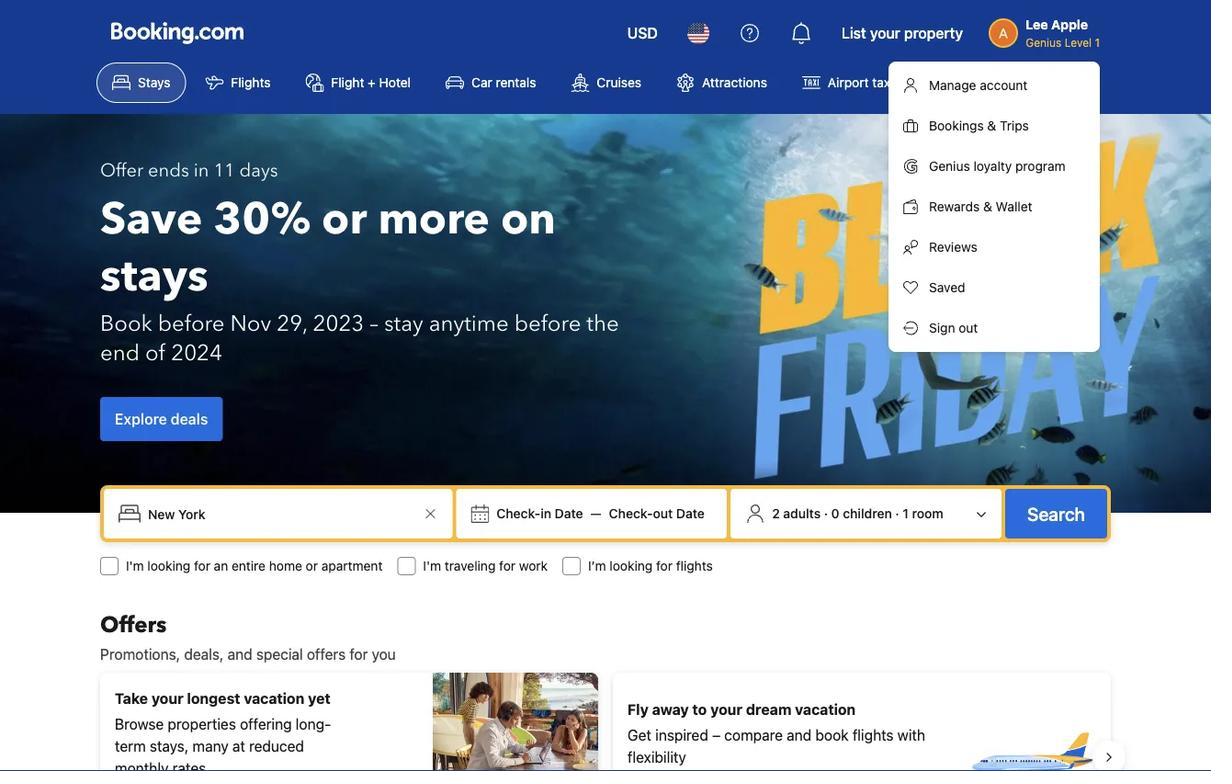 Task type: describe. For each thing, give the bounding box(es) containing it.
offer ends in 11 days save 30% or more on stays book before nov 29, 2023 – stay anytime before the end of 2024
[[100, 158, 620, 368]]

offers
[[307, 646, 346, 663]]

check-in date button
[[490, 497, 591, 531]]

of
[[145, 338, 166, 368]]

rates.
[[173, 760, 210, 772]]

vacation inside 'fly away to your dream vacation get inspired – compare and book flights with flexibility'
[[796, 701, 856, 719]]

your for take
[[152, 690, 184, 708]]

explore
[[115, 411, 167, 428]]

explore deals
[[115, 411, 208, 428]]

for for an
[[194, 559, 210, 574]]

i'm looking for flights
[[589, 559, 713, 574]]

usd button
[[617, 11, 669, 55]]

you
[[372, 646, 396, 663]]

i'm traveling for work
[[423, 559, 548, 574]]

stays,
[[150, 738, 189, 755]]

2 adults · 0 children · 1 room
[[773, 506, 944, 521]]

list your property link
[[831, 11, 975, 55]]

book
[[816, 727, 849, 744]]

with
[[898, 727, 926, 744]]

flights inside 'fly away to your dream vacation get inspired – compare and book flights with flexibility'
[[853, 727, 894, 744]]

search
[[1028, 503, 1086, 525]]

deals,
[[184, 646, 224, 663]]

stay
[[384, 309, 424, 339]]

at
[[233, 738, 245, 755]]

nov
[[230, 309, 271, 339]]

– inside offer ends in 11 days save 30% or more on stays book before nov 29, 2023 – stay anytime before the end of 2024
[[370, 309, 379, 339]]

i'm looking for an entire home or apartment
[[126, 559, 383, 574]]

sign
[[930, 320, 956, 336]]

take
[[115, 690, 148, 708]]

loyalty
[[974, 159, 1013, 174]]

manage account link
[[889, 65, 1101, 106]]

car rentals
[[472, 75, 536, 90]]

cruises
[[597, 75, 642, 90]]

cruises link
[[556, 63, 657, 103]]

end
[[100, 338, 140, 368]]

2023
[[313, 309, 364, 339]]

work
[[519, 559, 548, 574]]

account
[[980, 78, 1028, 93]]

browse
[[115, 716, 164, 733]]

stays
[[100, 246, 208, 307]]

manage
[[930, 78, 977, 93]]

apartment
[[322, 559, 383, 574]]

1 inside lee apple genius level 1
[[1096, 36, 1101, 49]]

0
[[832, 506, 840, 521]]

property
[[905, 24, 964, 42]]

adults
[[784, 506, 821, 521]]

save
[[100, 189, 203, 250]]

1 vertical spatial genius
[[930, 159, 971, 174]]

2 date from the left
[[677, 506, 705, 521]]

attractions link
[[661, 63, 783, 103]]

rentals
[[496, 75, 536, 90]]

fly
[[628, 701, 649, 719]]

taxis
[[873, 75, 901, 90]]

more
[[378, 189, 490, 250]]

1 date from the left
[[555, 506, 584, 521]]

hotel
[[379, 75, 411, 90]]

11
[[214, 158, 235, 183]]

region containing take your longest vacation yet
[[86, 666, 1126, 772]]

list your property
[[842, 24, 964, 42]]

i'm
[[589, 559, 607, 574]]

promotions,
[[100, 646, 180, 663]]

longest
[[187, 690, 241, 708]]

airport
[[828, 75, 870, 90]]

vacation inside take your longest vacation yet browse properties offering long- term stays, many at reduced monthly rates.
[[244, 690, 305, 708]]

1 · from the left
[[825, 506, 829, 521]]

1 before from the left
[[158, 309, 225, 339]]

sign out
[[930, 320, 979, 336]]

the
[[587, 309, 620, 339]]

room
[[913, 506, 944, 521]]

trips
[[1000, 118, 1030, 133]]

genius inside lee apple genius level 1
[[1026, 36, 1062, 49]]

on
[[501, 189, 556, 250]]

or inside offer ends in 11 days save 30% or more on stays book before nov 29, 2023 – stay anytime before the end of 2024
[[322, 189, 367, 250]]

for for flights
[[657, 559, 673, 574]]

saved link
[[889, 268, 1101, 308]]

manage account
[[930, 78, 1028, 93]]

flexibility
[[628, 749, 687, 766]]

1 vertical spatial or
[[306, 559, 318, 574]]

list
[[842, 24, 867, 42]]

compare
[[725, 727, 783, 744]]

yet
[[308, 690, 331, 708]]

for for work
[[499, 559, 516, 574]]



Task type: locate. For each thing, give the bounding box(es) containing it.
or
[[322, 189, 367, 250], [306, 559, 318, 574]]

1 horizontal spatial and
[[787, 727, 812, 744]]

0 horizontal spatial in
[[194, 158, 209, 183]]

0 vertical spatial genius
[[1026, 36, 1062, 49]]

your right to
[[711, 701, 743, 719]]

i'm for i'm looking for an entire home or apartment
[[126, 559, 144, 574]]

car rentals link
[[430, 63, 552, 103]]

reviews
[[930, 240, 978, 255]]

flights
[[231, 75, 271, 90]]

0 horizontal spatial –
[[370, 309, 379, 339]]

offers promotions, deals, and special offers for you
[[100, 610, 396, 663]]

fly away to your dream vacation image
[[968, 693, 1097, 772]]

take your longest vacation yet browse properties offering long- term stays, many at reduced monthly rates.
[[115, 690, 331, 772]]

take your longest vacation yet image
[[433, 673, 599, 772]]

0 horizontal spatial date
[[555, 506, 584, 521]]

reduced
[[249, 738, 304, 755]]

before left nov
[[158, 309, 225, 339]]

2024
[[171, 338, 222, 368]]

and inside offers promotions, deals, and special offers for you
[[228, 646, 253, 663]]

– left stay
[[370, 309, 379, 339]]

0 vertical spatial or
[[322, 189, 367, 250]]

traveling
[[445, 559, 496, 574]]

looking
[[148, 559, 191, 574], [610, 559, 653, 574]]

before left the
[[515, 309, 582, 339]]

term
[[115, 738, 146, 755]]

1 horizontal spatial –
[[713, 727, 721, 744]]

book
[[100, 309, 152, 339]]

0 vertical spatial in
[[194, 158, 209, 183]]

for left work
[[499, 559, 516, 574]]

stays
[[138, 75, 171, 90]]

1 vertical spatial –
[[713, 727, 721, 744]]

your inside 'fly away to your dream vacation get inspired – compare and book flights with flexibility'
[[711, 701, 743, 719]]

your right 'take'
[[152, 690, 184, 708]]

rewards & wallet link
[[889, 187, 1101, 227]]

your
[[871, 24, 901, 42], [152, 690, 184, 708], [711, 701, 743, 719]]

for
[[194, 559, 210, 574], [499, 559, 516, 574], [657, 559, 673, 574], [350, 646, 368, 663]]

rewards
[[930, 199, 981, 214]]

& left wallet
[[984, 199, 993, 214]]

& for trips
[[988, 118, 997, 133]]

1 right level
[[1096, 36, 1101, 49]]

genius up rewards
[[930, 159, 971, 174]]

1 i'm from the left
[[126, 559, 144, 574]]

0 horizontal spatial your
[[152, 690, 184, 708]]

looking right i'm
[[610, 559, 653, 574]]

lee
[[1026, 17, 1049, 32]]

reviews link
[[889, 227, 1101, 268]]

in
[[194, 158, 209, 183], [541, 506, 552, 521]]

search button
[[1006, 489, 1108, 539]]

i'm for i'm traveling for work
[[423, 559, 441, 574]]

0 horizontal spatial out
[[653, 506, 673, 521]]

genius down lee
[[1026, 36, 1062, 49]]

& inside "link"
[[988, 118, 997, 133]]

or right home
[[306, 559, 318, 574]]

– inside 'fly away to your dream vacation get inspired – compare and book flights with flexibility'
[[713, 727, 721, 744]]

for inside offers promotions, deals, and special offers for you
[[350, 646, 368, 663]]

and left book
[[787, 727, 812, 744]]

genius
[[1026, 36, 1062, 49], [930, 159, 971, 174]]

date
[[555, 506, 584, 521], [677, 506, 705, 521]]

2 · from the left
[[896, 506, 900, 521]]

2 check- from the left
[[609, 506, 653, 521]]

0 horizontal spatial i'm
[[126, 559, 144, 574]]

entire
[[232, 559, 266, 574]]

an
[[214, 559, 228, 574]]

your account menu lee apple genius level 1 element
[[990, 8, 1108, 51]]

0 horizontal spatial before
[[158, 309, 225, 339]]

1 looking from the left
[[148, 559, 191, 574]]

1 vertical spatial and
[[787, 727, 812, 744]]

30%
[[214, 189, 311, 250]]

1 horizontal spatial looking
[[610, 559, 653, 574]]

1 vertical spatial &
[[984, 199, 993, 214]]

flights down check-out date button
[[677, 559, 713, 574]]

flights
[[677, 559, 713, 574], [853, 727, 894, 744]]

genius loyalty program link
[[889, 146, 1101, 187]]

in left — at bottom
[[541, 506, 552, 521]]

ends
[[148, 158, 189, 183]]

1 horizontal spatial 1
[[1096, 36, 1101, 49]]

and
[[228, 646, 253, 663], [787, 727, 812, 744]]

1 horizontal spatial vacation
[[796, 701, 856, 719]]

1 horizontal spatial flights
[[853, 727, 894, 744]]

1 vertical spatial flights
[[853, 727, 894, 744]]

home
[[269, 559, 302, 574]]

& left trips
[[988, 118, 997, 133]]

0 vertical spatial and
[[228, 646, 253, 663]]

level
[[1065, 36, 1092, 49]]

your inside list your property link
[[871, 24, 901, 42]]

1 horizontal spatial genius
[[1026, 36, 1062, 49]]

i'm
[[126, 559, 144, 574], [423, 559, 441, 574]]

for left an
[[194, 559, 210, 574]]

bookings & trips
[[930, 118, 1030, 133]]

29,
[[277, 309, 308, 339]]

0 horizontal spatial and
[[228, 646, 253, 663]]

· left the 0
[[825, 506, 829, 521]]

offer
[[100, 158, 144, 183]]

flights link
[[190, 63, 286, 103]]

genius loyalty program
[[930, 159, 1066, 174]]

inspired
[[656, 727, 709, 744]]

1 inside button
[[903, 506, 909, 521]]

0 horizontal spatial check-
[[497, 506, 541, 521]]

looking left an
[[148, 559, 191, 574]]

looking for i'm
[[610, 559, 653, 574]]

·
[[825, 506, 829, 521], [896, 506, 900, 521]]

0 horizontal spatial genius
[[930, 159, 971, 174]]

region
[[86, 666, 1126, 772]]

check-out date button
[[602, 497, 713, 531]]

2
[[773, 506, 780, 521]]

· right children
[[896, 506, 900, 521]]

1 horizontal spatial check-
[[609, 506, 653, 521]]

1 horizontal spatial out
[[959, 320, 979, 336]]

fly away to your dream vacation get inspired – compare and book flights with flexibility
[[628, 701, 926, 766]]

in inside offer ends in 11 days save 30% or more on stays book before nov 29, 2023 – stay anytime before the end of 2024
[[194, 158, 209, 183]]

1 horizontal spatial before
[[515, 309, 582, 339]]

your for list
[[871, 24, 901, 42]]

attractions
[[703, 75, 768, 90]]

or right 30%
[[322, 189, 367, 250]]

1 horizontal spatial or
[[322, 189, 367, 250]]

usd
[[628, 24, 658, 42]]

0 vertical spatial out
[[959, 320, 979, 336]]

out up i'm looking for flights
[[653, 506, 673, 521]]

check- right — at bottom
[[609, 506, 653, 521]]

0 vertical spatial &
[[988, 118, 997, 133]]

your inside take your longest vacation yet browse properties offering long- term stays, many at reduced monthly rates.
[[152, 690, 184, 708]]

1 horizontal spatial your
[[711, 701, 743, 719]]

0 vertical spatial flights
[[677, 559, 713, 574]]

1 check- from the left
[[497, 506, 541, 521]]

1 horizontal spatial date
[[677, 506, 705, 521]]

days
[[240, 158, 278, 183]]

0 vertical spatial 1
[[1096, 36, 1101, 49]]

0 horizontal spatial 1
[[903, 506, 909, 521]]

in left the 11
[[194, 158, 209, 183]]

i'm left traveling
[[423, 559, 441, 574]]

date up i'm looking for flights
[[677, 506, 705, 521]]

– right inspired
[[713, 727, 721, 744]]

& for wallet
[[984, 199, 993, 214]]

1 vertical spatial 1
[[903, 506, 909, 521]]

&
[[988, 118, 997, 133], [984, 199, 993, 214]]

vacation up offering
[[244, 690, 305, 708]]

2 looking from the left
[[610, 559, 653, 574]]

–
[[370, 309, 379, 339], [713, 727, 721, 744]]

1 left room
[[903, 506, 909, 521]]

2 before from the left
[[515, 309, 582, 339]]

Where are you going? field
[[141, 497, 420, 531]]

2 adults · 0 children · 1 room button
[[739, 497, 995, 532]]

booking.com image
[[111, 22, 244, 44]]

airport taxis link
[[787, 63, 916, 103]]

dream
[[747, 701, 792, 719]]

get
[[628, 727, 652, 744]]

flight + hotel
[[331, 75, 411, 90]]

and right deals,
[[228, 646, 253, 663]]

to
[[693, 701, 707, 719]]

looking for i'm
[[148, 559, 191, 574]]

lee apple genius level 1
[[1026, 17, 1101, 49]]

offers
[[100, 610, 167, 640]]

1 vertical spatial out
[[653, 506, 673, 521]]

airport taxis
[[828, 75, 901, 90]]

out right sign
[[959, 320, 979, 336]]

flight + hotel link
[[290, 63, 427, 103]]

vacation up book
[[796, 701, 856, 719]]

0 horizontal spatial or
[[306, 559, 318, 574]]

wallet
[[997, 199, 1033, 214]]

2 i'm from the left
[[423, 559, 441, 574]]

date left — at bottom
[[555, 506, 584, 521]]

1 vertical spatial in
[[541, 506, 552, 521]]

flights left with at the right bottom
[[853, 727, 894, 744]]

check-
[[497, 506, 541, 521], [609, 506, 653, 521]]

0 vertical spatial –
[[370, 309, 379, 339]]

bookings & trips link
[[889, 106, 1101, 146]]

0 horizontal spatial flights
[[677, 559, 713, 574]]

properties
[[168, 716, 236, 733]]

2 horizontal spatial your
[[871, 24, 901, 42]]

1 horizontal spatial i'm
[[423, 559, 441, 574]]

your right list
[[871, 24, 901, 42]]

flight
[[331, 75, 365, 90]]

out inside sign out button
[[959, 320, 979, 336]]

special
[[256, 646, 303, 663]]

long-
[[296, 716, 331, 733]]

monthly
[[115, 760, 169, 772]]

many
[[193, 738, 229, 755]]

0 horizontal spatial ·
[[825, 506, 829, 521]]

program
[[1016, 159, 1066, 174]]

offering
[[240, 716, 292, 733]]

vacation
[[244, 690, 305, 708], [796, 701, 856, 719]]

1 horizontal spatial in
[[541, 506, 552, 521]]

check- up work
[[497, 506, 541, 521]]

0 horizontal spatial vacation
[[244, 690, 305, 708]]

for down check-out date button
[[657, 559, 673, 574]]

for left you
[[350, 646, 368, 663]]

i'm up offers
[[126, 559, 144, 574]]

1 horizontal spatial ·
[[896, 506, 900, 521]]

0 horizontal spatial looking
[[148, 559, 191, 574]]

and inside 'fly away to your dream vacation get inspired – compare and book flights with flexibility'
[[787, 727, 812, 744]]



Task type: vqa. For each thing, say whether or not it's contained in the screenshot.
Safety & security
no



